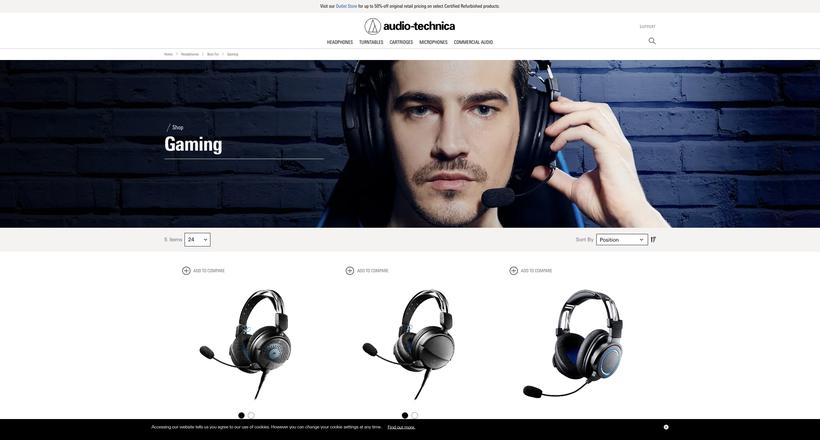 Task type: vqa. For each thing, say whether or not it's contained in the screenshot.
System to the left
no



Task type: describe. For each thing, give the bounding box(es) containing it.
add to compare for the ath gl3 image
[[357, 269, 388, 274]]

sort by
[[576, 237, 594, 243]]

cross image
[[664, 427, 667, 429]]

your
[[320, 425, 329, 430]]

for
[[358, 3, 363, 9]]

refurbished
[[461, 3, 482, 9]]

1 horizontal spatial our
[[234, 425, 241, 430]]

select
[[433, 3, 443, 9]]

commercial audio
[[454, 39, 493, 45]]

0 horizontal spatial headphones link
[[181, 51, 199, 57]]

best
[[207, 52, 214, 56]]

compare for ath gdl3 image's add to compare 'button'
[[207, 269, 225, 274]]

best for
[[207, 52, 219, 56]]

visit
[[320, 3, 328, 9]]

5 items
[[164, 237, 182, 243]]

use
[[242, 425, 248, 430]]

our for visit
[[329, 3, 335, 9]]

can
[[297, 425, 304, 430]]

0 vertical spatial headphones link
[[324, 39, 356, 46]]

home
[[164, 52, 173, 56]]

support link
[[640, 25, 656, 29]]

store logo image
[[365, 18, 455, 35]]

up
[[364, 3, 369, 9]]

add to compare button for ath gdl3 image
[[182, 267, 225, 275]]

add for ath gdl3 image
[[193, 269, 201, 274]]

find out more. link
[[383, 423, 420, 433]]

turntables
[[359, 39, 383, 45]]

sort
[[576, 237, 586, 243]]

home link
[[164, 51, 173, 57]]

3 add from the left
[[521, 269, 529, 274]]

retail
[[404, 3, 413, 9]]

2 you from the left
[[289, 425, 296, 430]]

ath gl3 image
[[346, 280, 474, 409]]

cartridges link
[[387, 39, 416, 46]]

by
[[587, 237, 594, 243]]

microphones link
[[416, 39, 451, 46]]

time.
[[372, 425, 382, 430]]

however
[[271, 425, 288, 430]]

divider line image
[[164, 124, 172, 132]]

for
[[214, 52, 219, 56]]

store
[[348, 3, 357, 9]]

cookie
[[330, 425, 342, 430]]

ath gdl3 image
[[182, 280, 310, 409]]

us
[[204, 425, 208, 430]]

add for the ath gl3 image
[[357, 269, 365, 274]]

products.
[[483, 3, 500, 9]]

option group for ath gdl3 image
[[182, 412, 311, 421]]

1 you from the left
[[210, 425, 217, 430]]



Task type: locate. For each thing, give the bounding box(es) containing it.
carrat down image
[[204, 238, 207, 242]]

1 horizontal spatial gaming
[[227, 52, 238, 56]]

shop
[[172, 124, 183, 131]]

outlet store link
[[336, 3, 357, 9]]

find out more.
[[388, 425, 415, 430]]

1 vertical spatial headphones link
[[181, 51, 199, 57]]

2 add to compare from the left
[[357, 269, 388, 274]]

option group up the use
[[182, 412, 311, 421]]

gaming
[[227, 52, 238, 56], [164, 132, 222, 156]]

headphones left breadcrumbs icon at the top of the page
[[181, 52, 199, 56]]

1 add to compare button from the left
[[182, 267, 225, 275]]

1 vertical spatial gaming
[[164, 132, 222, 156]]

0 horizontal spatial compare
[[207, 269, 225, 274]]

0 horizontal spatial breadcrumbs image
[[175, 52, 179, 55]]

headphones
[[327, 39, 353, 45], [181, 52, 199, 56]]

on
[[427, 3, 432, 9]]

microphones
[[419, 39, 448, 45]]

out
[[397, 425, 403, 430]]

best for link
[[207, 51, 219, 57]]

2 breadcrumbs image from the left
[[221, 52, 225, 55]]

option group
[[182, 412, 311, 421], [345, 412, 475, 421]]

2 compare from the left
[[371, 269, 388, 274]]

option group for the ath gl3 image
[[345, 412, 475, 421]]

0 horizontal spatial add
[[193, 269, 201, 274]]

cartridges
[[390, 39, 413, 45]]

0 horizontal spatial add to compare
[[193, 269, 225, 274]]

breadcrumbs image
[[175, 52, 179, 55], [221, 52, 225, 55]]

audio
[[481, 39, 493, 45]]

2 horizontal spatial add to compare
[[521, 269, 552, 274]]

turntables link
[[356, 39, 387, 46]]

2 option group from the left
[[345, 412, 475, 421]]

magnifying glass image
[[649, 37, 656, 44]]

change
[[305, 425, 319, 430]]

of
[[250, 425, 253, 430]]

off
[[384, 3, 389, 9]]

1 option group from the left
[[182, 412, 311, 421]]

1 horizontal spatial breadcrumbs image
[[221, 52, 225, 55]]

1 horizontal spatial add to compare
[[357, 269, 388, 274]]

1 add from the left
[[193, 269, 201, 274]]

set descending direction image
[[651, 236, 656, 244]]

2 add to compare button from the left
[[346, 267, 388, 275]]

at
[[359, 425, 363, 430]]

2 horizontal spatial compare
[[535, 269, 552, 274]]

gaming image
[[0, 60, 820, 228]]

0 vertical spatial headphones
[[327, 39, 353, 45]]

5
[[164, 237, 167, 243]]

items
[[169, 237, 182, 243]]

headphones link
[[324, 39, 356, 46], [181, 51, 199, 57]]

1 horizontal spatial add
[[357, 269, 365, 274]]

our left the use
[[234, 425, 241, 430]]

3 compare from the left
[[535, 269, 552, 274]]

1 horizontal spatial add to compare button
[[346, 267, 388, 275]]

any
[[364, 425, 371, 430]]

0 horizontal spatial headphones
[[181, 52, 199, 56]]

you
[[210, 425, 217, 430], [289, 425, 296, 430]]

tells
[[195, 425, 203, 430]]

website
[[179, 425, 194, 430]]

cookies.
[[254, 425, 270, 430]]

gaming right for
[[227, 52, 238, 56]]

0 horizontal spatial option group
[[182, 412, 311, 421]]

gaming down shop
[[164, 132, 222, 156]]

pricing
[[414, 3, 426, 9]]

commercial
[[454, 39, 480, 45]]

1 horizontal spatial headphones
[[327, 39, 353, 45]]

0 horizontal spatial you
[[210, 425, 217, 430]]

headphones link left the turntables
[[324, 39, 356, 46]]

2 horizontal spatial add
[[521, 269, 529, 274]]

3 add to compare button from the left
[[510, 267, 552, 275]]

compare for add to compare 'button' for the ath gl3 image
[[371, 269, 388, 274]]

0 horizontal spatial add to compare button
[[182, 267, 225, 275]]

compare for third add to compare 'button' from the left
[[535, 269, 552, 274]]

you right us
[[210, 425, 217, 430]]

1 horizontal spatial you
[[289, 425, 296, 430]]

our left website
[[172, 425, 178, 430]]

1 compare from the left
[[207, 269, 225, 274]]

more.
[[404, 425, 415, 430]]

2 horizontal spatial add to compare button
[[510, 267, 552, 275]]

headphones left the turntables
[[327, 39, 353, 45]]

2 add from the left
[[357, 269, 365, 274]]

accessing
[[151, 425, 171, 430]]

ath g1wl image
[[510, 280, 638, 409]]

0 vertical spatial gaming
[[227, 52, 238, 56]]

our right visit
[[329, 3, 335, 9]]

breadcrumbs image right home at the left top of page
[[175, 52, 179, 55]]

breadcrumbs image right for
[[221, 52, 225, 55]]

visit our outlet store for up to 50%-off original retail pricing on select certified refurbished products.
[[320, 3, 500, 9]]

commercial audio link
[[451, 39, 496, 46]]

add to compare for ath gdl3 image
[[193, 269, 225, 274]]

you left can
[[289, 425, 296, 430]]

to
[[370, 3, 373, 9], [202, 269, 206, 274], [366, 269, 370, 274], [530, 269, 534, 274], [229, 425, 233, 430]]

breadcrumbs image
[[201, 52, 205, 55]]

headphones link left breadcrumbs icon at the top of the page
[[181, 51, 199, 57]]

agree
[[218, 425, 228, 430]]

1 horizontal spatial option group
[[345, 412, 475, 421]]

option group up more.
[[345, 412, 475, 421]]

3 add to compare from the left
[[521, 269, 552, 274]]

2 horizontal spatial our
[[329, 3, 335, 9]]

our for accessing
[[172, 425, 178, 430]]

outlet
[[336, 3, 347, 9]]

add to compare
[[193, 269, 225, 274], [357, 269, 388, 274], [521, 269, 552, 274]]

50%-
[[374, 3, 384, 9]]

1 breadcrumbs image from the left
[[175, 52, 179, 55]]

1 horizontal spatial compare
[[371, 269, 388, 274]]

add to compare button for the ath gl3 image
[[346, 267, 388, 275]]

add to compare button
[[182, 267, 225, 275], [346, 267, 388, 275], [510, 267, 552, 275]]

0 horizontal spatial our
[[172, 425, 178, 430]]

settings
[[344, 425, 358, 430]]

1 vertical spatial headphones
[[181, 52, 199, 56]]

carrat down image
[[640, 238, 643, 242]]

add
[[193, 269, 201, 274], [357, 269, 365, 274], [521, 269, 529, 274]]

accessing our website tells us you agree to our use of cookies. however you can change your cookie settings at any time.
[[151, 425, 383, 430]]

compare
[[207, 269, 225, 274], [371, 269, 388, 274], [535, 269, 552, 274]]

0 horizontal spatial gaming
[[164, 132, 222, 156]]

1 add to compare from the left
[[193, 269, 225, 274]]

certified
[[445, 3, 460, 9]]

original
[[390, 3, 403, 9]]

our
[[329, 3, 335, 9], [172, 425, 178, 430], [234, 425, 241, 430]]

1 horizontal spatial headphones link
[[324, 39, 356, 46]]

support
[[640, 25, 656, 29]]

find
[[388, 425, 396, 430]]



